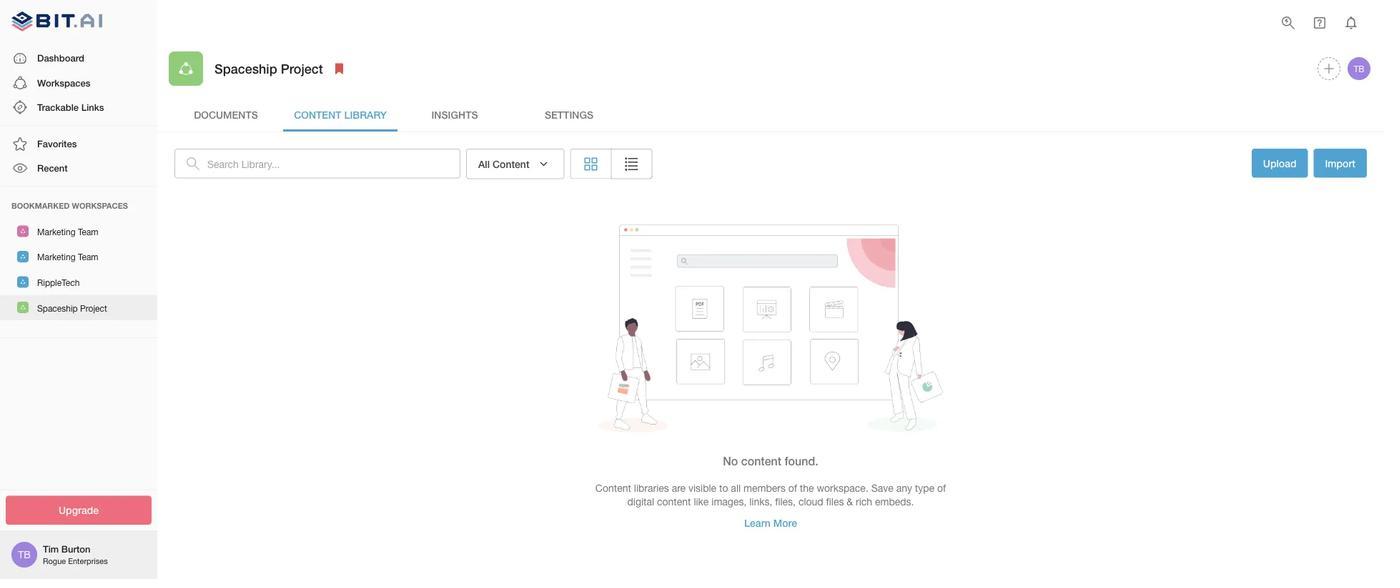 Task type: locate. For each thing, give the bounding box(es) containing it.
files
[[826, 496, 844, 508]]

content inside content libraries are visible to all members of the workspace. save any type of digital content like images, links, files, cloud files & rich embeds.
[[657, 496, 691, 508]]

trackable links
[[37, 102, 104, 113]]

are
[[672, 482, 686, 494]]

settings
[[545, 108, 594, 120]]

content down are
[[657, 496, 691, 508]]

project left remove bookmark image
[[281, 61, 323, 76]]

team for 2nd marketing team button
[[78, 252, 98, 262]]

spaceship project down "rippletech" button
[[37, 303, 107, 313]]

0 horizontal spatial tb
[[18, 549, 31, 561]]

team up "rippletech" button
[[78, 252, 98, 262]]

0 vertical spatial team
[[78, 227, 98, 237]]

content up digital
[[595, 482, 631, 494]]

&
[[847, 496, 853, 508]]

0 vertical spatial content
[[741, 454, 782, 468]]

group
[[570, 149, 652, 179]]

marketing team button down bookmarked workspaces
[[0, 218, 157, 244]]

0 vertical spatial marketing team
[[37, 227, 98, 237]]

1 horizontal spatial spaceship
[[214, 61, 277, 76]]

1 vertical spatial marketing team
[[37, 252, 98, 262]]

workspaces button
[[0, 71, 157, 95]]

of
[[788, 482, 797, 494], [937, 482, 946, 494]]

images,
[[712, 496, 747, 508]]

spaceship project button
[[0, 295, 157, 320]]

0 vertical spatial spaceship
[[214, 61, 277, 76]]

2 team from the top
[[78, 252, 98, 262]]

marketing team button
[[0, 218, 157, 244], [0, 244, 157, 269]]

2 vertical spatial content
[[595, 482, 631, 494]]

bookmarked workspaces
[[11, 201, 128, 210]]

content library link
[[283, 97, 398, 132]]

0 horizontal spatial spaceship project
[[37, 303, 107, 313]]

content inside "content library" link
[[294, 108, 341, 120]]

all content button
[[466, 149, 565, 179]]

tab list containing documents
[[169, 97, 1373, 132]]

1 marketing team from the top
[[37, 227, 98, 237]]

links,
[[749, 496, 772, 508]]

dashboard button
[[0, 46, 157, 71]]

found.
[[785, 454, 818, 468]]

1 vertical spatial content
[[493, 158, 529, 170]]

library
[[344, 108, 387, 120]]

2 marketing team from the top
[[37, 252, 98, 262]]

0 horizontal spatial content
[[657, 496, 691, 508]]

marketing up rippletech
[[37, 252, 75, 262]]

2 horizontal spatial content
[[595, 482, 631, 494]]

favorites
[[37, 138, 77, 149]]

project inside button
[[80, 303, 107, 313]]

0 vertical spatial marketing
[[37, 227, 75, 237]]

no content found.
[[723, 454, 818, 468]]

1 vertical spatial marketing
[[37, 252, 75, 262]]

digital
[[627, 496, 654, 508]]

of right type
[[937, 482, 946, 494]]

upload button
[[1252, 149, 1308, 179], [1252, 149, 1308, 178]]

project down "rippletech" button
[[80, 303, 107, 313]]

spaceship project up documents
[[214, 61, 323, 76]]

tab list
[[169, 97, 1373, 132]]

content
[[294, 108, 341, 120], [493, 158, 529, 170], [595, 482, 631, 494]]

1 horizontal spatial spaceship project
[[214, 61, 323, 76]]

content inside content libraries are visible to all members of the workspace. save any type of digital content like images, links, files, cloud files & rich embeds.
[[595, 482, 631, 494]]

of left the
[[788, 482, 797, 494]]

upload
[[1263, 157, 1297, 169]]

0 vertical spatial content
[[294, 108, 341, 120]]

0 horizontal spatial spaceship
[[37, 303, 78, 313]]

1 vertical spatial spaceship project
[[37, 303, 107, 313]]

burton
[[61, 544, 90, 555]]

1 vertical spatial project
[[80, 303, 107, 313]]

marketing team down bookmarked workspaces
[[37, 227, 98, 237]]

rippletech button
[[0, 269, 157, 295]]

1 marketing from the top
[[37, 227, 75, 237]]

1 vertical spatial spaceship
[[37, 303, 78, 313]]

spaceship
[[214, 61, 277, 76], [37, 303, 78, 313]]

2 marketing team button from the top
[[0, 244, 157, 269]]

Search Library... search field
[[207, 149, 460, 178]]

remove bookmark image
[[331, 60, 348, 77]]

spaceship down rippletech
[[37, 303, 78, 313]]

1 horizontal spatial of
[[937, 482, 946, 494]]

marketing team up rippletech
[[37, 252, 98, 262]]

team
[[78, 227, 98, 237], [78, 252, 98, 262]]

marketing team
[[37, 227, 98, 237], [37, 252, 98, 262]]

1 horizontal spatial content
[[493, 158, 529, 170]]

1 vertical spatial team
[[78, 252, 98, 262]]

content up members
[[741, 454, 782, 468]]

more
[[773, 517, 797, 529]]

tim
[[43, 544, 59, 555]]

tb
[[1354, 64, 1365, 74], [18, 549, 31, 561]]

learn
[[744, 517, 771, 529]]

1 team from the top
[[78, 227, 98, 237]]

marketing team button up rippletech
[[0, 244, 157, 269]]

content for content library
[[294, 108, 341, 120]]

spaceship project
[[214, 61, 323, 76], [37, 303, 107, 313]]

0 horizontal spatial project
[[80, 303, 107, 313]]

learn more
[[744, 517, 797, 529]]

0 horizontal spatial content
[[294, 108, 341, 120]]

0 horizontal spatial of
[[788, 482, 797, 494]]

spaceship up documents link
[[214, 61, 277, 76]]

marketing down bookmarked workspaces
[[37, 227, 75, 237]]

content left "library" on the left of page
[[294, 108, 341, 120]]

project
[[281, 61, 323, 76], [80, 303, 107, 313]]

2 of from the left
[[937, 482, 946, 494]]

content right all
[[493, 158, 529, 170]]

1 vertical spatial content
[[657, 496, 691, 508]]

marketing
[[37, 227, 75, 237], [37, 252, 75, 262]]

team down workspaces
[[78, 227, 98, 237]]

0 vertical spatial project
[[281, 61, 323, 76]]

content
[[741, 454, 782, 468], [657, 496, 691, 508]]

1 horizontal spatial content
[[741, 454, 782, 468]]

to
[[719, 482, 728, 494]]

1 horizontal spatial tb
[[1354, 64, 1365, 74]]

0 vertical spatial tb
[[1354, 64, 1365, 74]]



Task type: describe. For each thing, give the bounding box(es) containing it.
documents link
[[169, 97, 283, 132]]

1 horizontal spatial project
[[281, 61, 323, 76]]

rogue
[[43, 557, 66, 566]]

links
[[81, 102, 104, 113]]

1 of from the left
[[788, 482, 797, 494]]

recent button
[[0, 156, 157, 181]]

cloud
[[799, 496, 823, 508]]

workspace.
[[817, 482, 869, 494]]

insights
[[431, 108, 478, 120]]

import
[[1325, 157, 1356, 169]]

files,
[[775, 496, 796, 508]]

team for first marketing team button from the top
[[78, 227, 98, 237]]

trackable
[[37, 102, 79, 113]]

members
[[744, 482, 786, 494]]

any
[[896, 482, 912, 494]]

rich
[[856, 496, 872, 508]]

import button
[[1314, 149, 1367, 178]]

enterprises
[[68, 557, 108, 566]]

content libraries are visible to all members of the workspace. save any type of digital content like images, links, files, cloud files & rich embeds.
[[595, 482, 946, 508]]

visible
[[689, 482, 717, 494]]

save
[[871, 482, 894, 494]]

tim burton rogue enterprises
[[43, 544, 108, 566]]

like
[[694, 496, 709, 508]]

tb inside button
[[1354, 64, 1365, 74]]

dashboard
[[37, 53, 84, 64]]

embeds.
[[875, 496, 914, 508]]

libraries
[[634, 482, 669, 494]]

all
[[478, 158, 490, 170]]

favorites button
[[0, 132, 157, 156]]

upgrade
[[59, 504, 99, 516]]

settings link
[[512, 97, 626, 132]]

content library
[[294, 108, 387, 120]]

bookmarked
[[11, 201, 70, 210]]

marketing team for first marketing team button from the top
[[37, 227, 98, 237]]

all
[[731, 482, 741, 494]]

spaceship project inside button
[[37, 303, 107, 313]]

all content
[[478, 158, 529, 170]]

the
[[800, 482, 814, 494]]

no
[[723, 454, 738, 468]]

content inside the all content button
[[493, 158, 529, 170]]

insights link
[[398, 97, 512, 132]]

workspaces
[[37, 77, 90, 88]]

1 marketing team button from the top
[[0, 218, 157, 244]]

documents
[[194, 108, 258, 120]]

1 vertical spatial tb
[[18, 549, 31, 561]]

2 marketing from the top
[[37, 252, 75, 262]]

spaceship inside button
[[37, 303, 78, 313]]

marketing team for 2nd marketing team button
[[37, 252, 98, 262]]

type
[[915, 482, 935, 494]]

0 vertical spatial spaceship project
[[214, 61, 323, 76]]

content for content libraries are visible to all members of the workspace. save any type of digital content like images, links, files, cloud files & rich embeds.
[[595, 482, 631, 494]]

workspaces
[[72, 201, 128, 210]]

recent
[[37, 163, 68, 174]]

trackable links button
[[0, 95, 157, 120]]

upgrade button
[[6, 496, 152, 525]]

learn more link
[[733, 509, 809, 538]]

rippletech
[[37, 278, 80, 288]]

tb button
[[1346, 55, 1373, 82]]



Task type: vqa. For each thing, say whether or not it's contained in the screenshot.
Burton in the bottom of the page
yes



